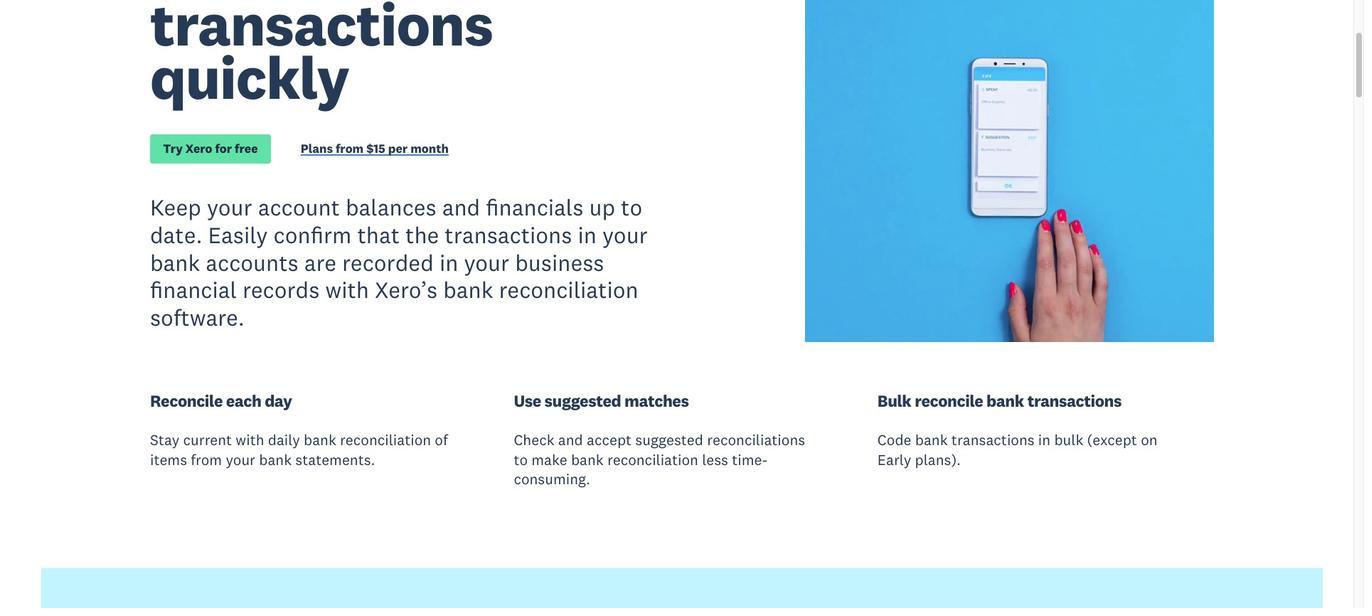 Task type: locate. For each thing, give the bounding box(es) containing it.
keep
[[150, 193, 201, 222]]

with left the daily
[[236, 431, 264, 450]]

and
[[442, 193, 481, 222], [559, 431, 583, 450]]

reconciliation inside keep your account balances and financials up to date. easily confirm that the transactions in your bank accounts are recorded in your business financial records with xero's bank reconciliation software.
[[499, 276, 639, 304]]

suggested
[[545, 390, 622, 411], [636, 431, 704, 450]]

0 vertical spatial with
[[326, 276, 369, 304]]

suggested up accept
[[545, 390, 622, 411]]

to
[[621, 193, 643, 222], [514, 450, 528, 470]]

1 vertical spatial from
[[191, 450, 222, 470]]

0 horizontal spatial with
[[236, 431, 264, 450]]

and right the
[[442, 193, 481, 222]]

with inside stay current with daily bank reconciliation of items from your bank statements.
[[236, 431, 264, 450]]

that
[[358, 221, 400, 249]]

1 vertical spatial suggested
[[636, 431, 704, 450]]

accept
[[587, 431, 632, 450]]

reconciliation inside stay current with daily bank reconciliation of items from your bank statements.
[[340, 431, 431, 450]]

stay current with daily bank reconciliation of items from your bank statements.
[[150, 431, 448, 470]]

in
[[578, 221, 597, 249], [440, 248, 459, 277], [1039, 431, 1051, 450]]

software.
[[150, 303, 245, 332]]

on
[[1142, 431, 1158, 450]]

make
[[532, 450, 568, 470]]

from left $15
[[336, 141, 364, 157]]

1 horizontal spatial from
[[336, 141, 364, 157]]

to right up at the left of the page
[[621, 193, 643, 222]]

suggested down matches
[[636, 431, 704, 450]]

to down the check on the left bottom of the page
[[514, 450, 528, 470]]

1 vertical spatial reconcile
[[150, 390, 223, 411]]

0 vertical spatial suggested
[[545, 390, 622, 411]]

from
[[336, 141, 364, 157], [191, 450, 222, 470]]

2 reconcile from the top
[[150, 390, 223, 411]]

financials
[[486, 193, 584, 222]]

with
[[326, 276, 369, 304], [236, 431, 264, 450]]

and inside check and accept suggested reconciliations to make bank reconciliation less time- consuming.
[[559, 431, 583, 450]]

transactions
[[150, 0, 493, 61], [445, 221, 572, 249], [1028, 390, 1122, 411], [952, 431, 1035, 450]]

your
[[207, 193, 252, 222], [603, 221, 648, 249], [464, 248, 510, 277], [226, 450, 255, 470]]

0 horizontal spatial from
[[191, 450, 222, 470]]

bulk reconcile bank transactions
[[878, 390, 1122, 411]]

0 vertical spatial reconcile
[[150, 0, 414, 7]]

confirm
[[274, 221, 352, 249]]

2 horizontal spatial in
[[1039, 431, 1051, 450]]

and up make
[[559, 431, 583, 450]]

plans).
[[916, 450, 961, 470]]

free
[[235, 141, 258, 157]]

1 vertical spatial and
[[559, 431, 583, 450]]

plans from $15 per month
[[301, 141, 449, 157]]

1 reconcile from the top
[[150, 0, 414, 7]]

1 vertical spatial with
[[236, 431, 264, 450]]

reconcile for reconcile bank transactions quickly
[[150, 0, 414, 7]]

reconciliation
[[499, 276, 639, 304], [340, 431, 431, 450], [608, 450, 699, 470]]

xero suggests a match for a transaction during bank account reconciliation on a mobile phone. image
[[805, 0, 1215, 342]]

up
[[590, 193, 616, 222]]

are
[[304, 248, 337, 277]]

reconciliations
[[708, 431, 806, 450]]

reconcile inside 'reconcile bank transactions quickly'
[[150, 0, 414, 7]]

1 horizontal spatial suggested
[[636, 431, 704, 450]]

bank
[[427, 0, 563, 7], [150, 248, 200, 277], [443, 276, 493, 304], [987, 390, 1025, 411], [304, 431, 337, 450], [916, 431, 948, 450], [259, 450, 292, 470], [571, 450, 604, 470]]

bulk
[[1055, 431, 1084, 450]]

from inside stay current with daily bank reconciliation of items from your bank statements.
[[191, 450, 222, 470]]

(except
[[1088, 431, 1138, 450]]

from down current
[[191, 450, 222, 470]]

1 vertical spatial to
[[514, 450, 528, 470]]

balances
[[346, 193, 437, 222]]

reconcile
[[150, 0, 414, 7], [150, 390, 223, 411]]

1 horizontal spatial to
[[621, 193, 643, 222]]

1 horizontal spatial and
[[559, 431, 583, 450]]

0 horizontal spatial and
[[442, 193, 481, 222]]

0 vertical spatial from
[[336, 141, 364, 157]]

less
[[703, 450, 729, 470]]

0 vertical spatial to
[[621, 193, 643, 222]]

stay
[[150, 431, 180, 450]]

with left xero's
[[326, 276, 369, 304]]

reconciliation inside check and accept suggested reconciliations to make bank reconciliation less time- consuming.
[[608, 450, 699, 470]]

0 vertical spatial and
[[442, 193, 481, 222]]

0 horizontal spatial to
[[514, 450, 528, 470]]

1 horizontal spatial with
[[326, 276, 369, 304]]

transactions inside code bank transactions in bulk (except on early plans).
[[952, 431, 1035, 450]]

per
[[388, 141, 408, 157]]

0 horizontal spatial in
[[440, 248, 459, 277]]

xero's
[[375, 276, 438, 304]]

to inside keep your account balances and financials up to date. easily confirm that the transactions in your bank accounts are recorded in your business financial records with xero's bank reconciliation software.
[[621, 193, 643, 222]]

use
[[514, 390, 541, 411]]

current
[[183, 431, 232, 450]]



Task type: describe. For each thing, give the bounding box(es) containing it.
recorded
[[342, 248, 434, 277]]

each
[[226, 390, 261, 411]]

xero
[[186, 141, 212, 157]]

transactions inside keep your account balances and financials up to date. easily confirm that the transactions in your bank accounts are recorded in your business financial records with xero's bank reconciliation software.
[[445, 221, 572, 249]]

plans
[[301, 141, 333, 157]]

financial
[[150, 276, 237, 304]]

records
[[243, 276, 320, 304]]

time-
[[732, 450, 768, 470]]

plans from $15 per month link
[[301, 141, 449, 160]]

use suggested matches
[[514, 390, 689, 411]]

in inside code bank transactions in bulk (except on early plans).
[[1039, 431, 1051, 450]]

transactions inside 'reconcile bank transactions quickly'
[[150, 0, 493, 61]]

bulk
[[878, 390, 912, 411]]

and inside keep your account balances and financials up to date. easily confirm that the transactions in your bank accounts are recorded in your business financial records with xero's bank reconciliation software.
[[442, 193, 481, 222]]

quickly
[[150, 40, 349, 115]]

month
[[411, 141, 449, 157]]

daily
[[268, 431, 300, 450]]

date.
[[150, 221, 202, 249]]

early
[[878, 450, 912, 470]]

1 horizontal spatial in
[[578, 221, 597, 249]]

reconcile bank transactions quickly
[[150, 0, 563, 115]]

check and accept suggested reconciliations to make bank reconciliation less time- consuming.
[[514, 431, 806, 489]]

easily
[[208, 221, 268, 249]]

0 horizontal spatial suggested
[[545, 390, 622, 411]]

check
[[514, 431, 555, 450]]

try xero for free
[[163, 141, 258, 157]]

with inside keep your account balances and financials up to date. easily confirm that the transactions in your bank accounts are recorded in your business financial records with xero's bank reconciliation software.
[[326, 276, 369, 304]]

accounts
[[206, 248, 299, 277]]

keep your account balances and financials up to date. easily confirm that the transactions in your bank accounts are recorded in your business financial records with xero's bank reconciliation software.
[[150, 193, 648, 332]]

consuming.
[[514, 470, 591, 489]]

items
[[150, 450, 187, 470]]

statements.
[[296, 450, 375, 470]]

code bank transactions in bulk (except on early plans).
[[878, 431, 1158, 470]]

for
[[215, 141, 232, 157]]

reconcile
[[915, 390, 984, 411]]

account
[[258, 193, 340, 222]]

code
[[878, 431, 912, 450]]

suggested inside check and accept suggested reconciliations to make bank reconciliation less time- consuming.
[[636, 431, 704, 450]]

to inside check and accept suggested reconciliations to make bank reconciliation less time- consuming.
[[514, 450, 528, 470]]

business
[[515, 248, 604, 277]]

$15
[[367, 141, 386, 157]]

of
[[435, 431, 448, 450]]

the
[[406, 221, 439, 249]]

day
[[265, 390, 292, 411]]

matches
[[625, 390, 689, 411]]

try xero for free link
[[150, 135, 271, 164]]

bank inside 'reconcile bank transactions quickly'
[[427, 0, 563, 7]]

your inside stay current with daily bank reconciliation of items from your bank statements.
[[226, 450, 255, 470]]

reconcile each day
[[150, 390, 292, 411]]

bank inside code bank transactions in bulk (except on early plans).
[[916, 431, 948, 450]]

reconcile for reconcile each day
[[150, 390, 223, 411]]

try
[[163, 141, 183, 157]]

bank inside check and accept suggested reconciliations to make bank reconciliation less time- consuming.
[[571, 450, 604, 470]]



Task type: vqa. For each thing, say whether or not it's contained in the screenshot.
Plans from $15 per month
yes



